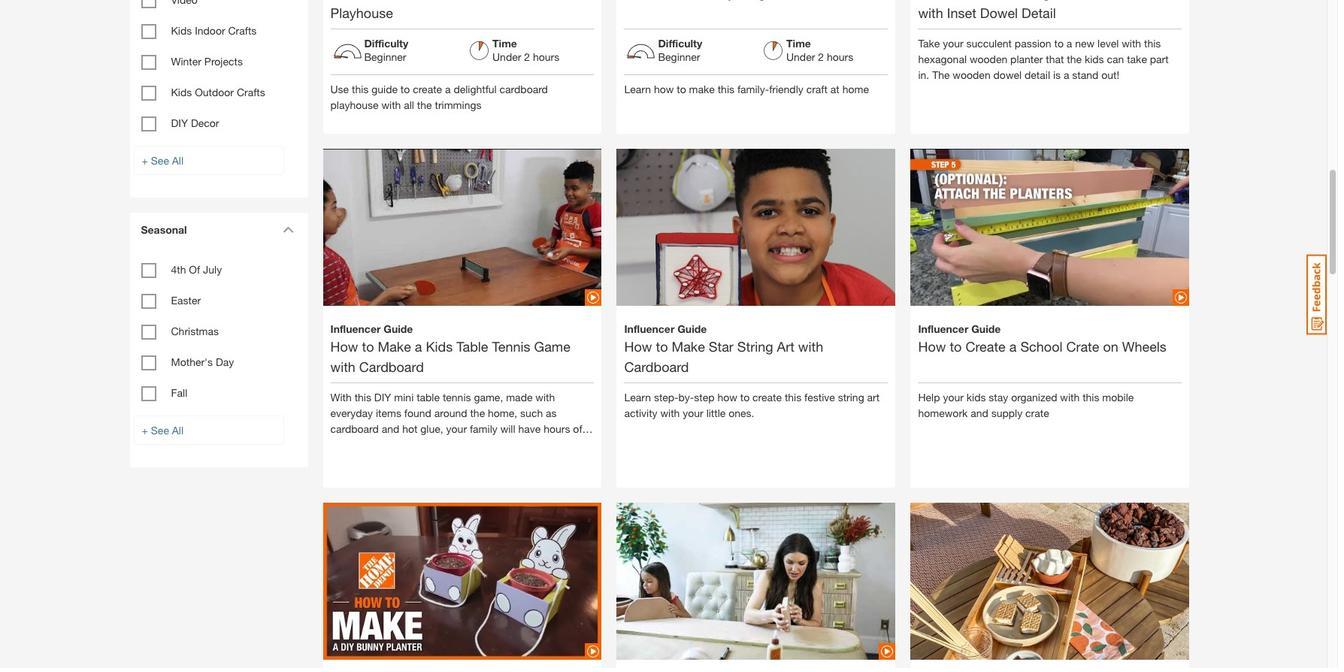 Task type: vqa. For each thing, say whether or not it's contained in the screenshot.
3 / 6 group
no



Task type: describe. For each thing, give the bounding box(es) containing it.
made
[[506, 391, 533, 403]]

found
[[404, 406, 431, 419]]

art
[[777, 338, 794, 355]]

a inside how to build a hexagonal wooden planter with inset dowel detail
[[1000, 0, 1007, 0]]

under for cardboard
[[492, 50, 521, 63]]

hours inside with this diy mini table tennis game, made with everyday items found around the home, such as cardboard and hot glue, your family will have hours of fun without spending any money!
[[544, 422, 570, 435]]

this inside 'learn step-by-step how to create this festive string art activity with your little ones.'
[[785, 391, 802, 403]]

time under 2 hours for cardboard
[[492, 37, 559, 63]]

diy inside with this diy mini table tennis game, made with everyday items found around the home, such as cardboard and hot glue, your family will have hours of fun without spending any money!
[[374, 391, 391, 403]]

this inside help your kids stay organized with this mobile homework and supply crate
[[1083, 391, 1099, 403]]

wheels
[[1122, 338, 1167, 355]]

projects
[[204, 55, 243, 68]]

string
[[737, 338, 773, 355]]

and inside help your kids stay organized with this mobile homework and supply crate
[[971, 406, 988, 419]]

beginner for guide
[[364, 50, 406, 63]]

as
[[546, 406, 557, 419]]

with inside how to build a hexagonal wooden planter with inset dowel detail
[[918, 4, 943, 21]]

winter projects
[[171, 55, 243, 68]]

help
[[918, 391, 940, 403]]

homework
[[918, 406, 968, 419]]

0 horizontal spatial how
[[654, 82, 674, 95]]

guide for string
[[677, 322, 707, 335]]

outdoor
[[195, 86, 234, 98]]

fall
[[171, 386, 187, 399]]

how inside how to build a hexagonal wooden planter with inset dowel detail
[[918, 0, 946, 0]]

how for how to create a school crate on wheels
[[918, 338, 946, 355]]

with inside with this diy mini table tennis game, made with everyday items found around the home, such as cardboard and hot glue, your family will have hours of fun without spending any money!
[[535, 391, 555, 403]]

0 vertical spatial diy
[[171, 117, 188, 129]]

school
[[1020, 338, 1063, 355]]

friendly
[[769, 82, 803, 95]]

out!
[[1101, 68, 1119, 81]]

1 vertical spatial wooden
[[953, 68, 991, 81]]

with inside the take your succulent passion to a new level with this hexagonal wooden planter that the kids can take part in. the wooden dowel detail is a stand out!
[[1122, 37, 1141, 49]]

create inside 'how to create a deluxe cardboard playhouse'
[[378, 0, 418, 0]]

influencer for how to make a kids table tennis game with cardboard
[[330, 322, 381, 335]]

a inside influencer guide how to create a school crate on wheels
[[1009, 338, 1017, 355]]

dowel
[[993, 68, 1022, 81]]

difficulty beginner for guide
[[364, 37, 408, 63]]

seasonal button
[[133, 213, 299, 247]]

the inside the take your succulent passion to a new level with this hexagonal wooden planter that the kids can take part in. the wooden dowel detail is a stand out!
[[1067, 52, 1082, 65]]

table
[[417, 391, 440, 403]]

caret icon image
[[282, 226, 294, 233]]

influencer for how to create a school crate on wheels
[[918, 322, 968, 335]]

succulent
[[966, 37, 1012, 49]]

to inside 'how to create a deluxe cardboard playhouse'
[[362, 0, 374, 0]]

create inside influencer guide how to create a school crate on wheels
[[966, 338, 1006, 355]]

with
[[330, 391, 352, 403]]

help your kids stay organized with this mobile homework and supply crate
[[918, 391, 1134, 419]]

detail
[[1022, 4, 1056, 21]]

this inside with this diy mini table tennis game, made with everyday items found around the home, such as cardboard and hot glue, your family will have hours of fun without spending any money!
[[355, 391, 371, 403]]

wooden
[[1080, 0, 1130, 0]]

all for diy decor
[[172, 154, 183, 167]]

difficulty beginner for to
[[658, 37, 702, 63]]

a left new
[[1067, 37, 1072, 49]]

new
[[1075, 37, 1095, 49]]

tennis
[[492, 338, 530, 355]]

have
[[518, 422, 541, 435]]

hours for cardboard
[[533, 50, 559, 63]]

build
[[966, 0, 996, 0]]

+ see all for diy decor
[[142, 154, 183, 167]]

game,
[[474, 391, 503, 403]]

table
[[456, 338, 488, 355]]

use this guide to create a delightful cardboard playhouse with all the trimmings
[[330, 82, 548, 111]]

2 for cardboard
[[524, 50, 530, 63]]

guide for kids
[[384, 322, 413, 335]]

delightful
[[454, 82, 497, 95]]

home
[[842, 82, 869, 95]]

on
[[1103, 338, 1118, 355]]

learn step-by-step how to create this festive string art activity with your little ones.
[[624, 391, 880, 419]]

this inside the take your succulent passion to a new level with this hexagonal wooden planter that the kids can take part in. the wooden dowel detail is a stand out!
[[1144, 37, 1161, 49]]

to left make
[[677, 82, 686, 95]]

how to make star string art with cardboard image
[[617, 123, 896, 402]]

+ see all button for fall
[[133, 416, 284, 445]]

july
[[203, 263, 222, 276]]

decor
[[191, 117, 219, 129]]

to inside the influencer guide how to make star string art with cardboard
[[656, 338, 668, 355]]

part
[[1150, 52, 1169, 65]]

with inside help your kids stay organized with this mobile homework and supply crate
[[1060, 391, 1080, 403]]

how to build a hexagonal wooden planter with inset dowel detail link
[[918, 0, 1182, 35]]

your inside the take your succulent passion to a new level with this hexagonal wooden planter that the kids can take part in. the wooden dowel detail is a stand out!
[[943, 37, 963, 49]]

4th
[[171, 263, 186, 276]]

create your own graze and gather centerpiece board image
[[617, 477, 896, 668]]

the inside with this diy mini table tennis game, made with everyday items found around the home, such as cardboard and hot glue, your family will have hours of fun without spending any money!
[[470, 406, 485, 419]]

hexagonal
[[1011, 0, 1076, 0]]

to inside the take your succulent passion to a new level with this hexagonal wooden planter that the kids can take part in. the wooden dowel detail is a stand out!
[[1054, 37, 1064, 49]]

stand
[[1072, 68, 1099, 81]]

playhouse
[[330, 4, 393, 21]]

your inside 'learn step-by-step how to create this festive string art activity with your little ones.'
[[683, 406, 703, 419]]

create inside use this guide to create a delightful cardboard playhouse with all the trimmings
[[413, 82, 442, 95]]

how to make a bunny planter image
[[323, 477, 602, 668]]

ones.
[[729, 406, 754, 419]]

guide
[[372, 82, 398, 95]]

of inside with this diy mini table tennis game, made with everyday items found around the home, such as cardboard and hot glue, your family will have hours of fun without spending any money!
[[573, 422, 582, 435]]

such
[[520, 406, 543, 419]]

kids for kids indoor crafts
[[171, 24, 192, 37]]

difficulty for to
[[658, 37, 702, 49]]

how to create a deluxe cardboard playhouse
[[330, 0, 543, 21]]

+ see all for fall
[[142, 424, 183, 437]]

to inside influencer guide how to create a school crate on wheels
[[950, 338, 962, 355]]

indoor
[[195, 24, 225, 37]]

passion
[[1015, 37, 1051, 49]]

any
[[432, 438, 449, 451]]

kids inside the take your succulent passion to a new level with this hexagonal wooden planter that the kids can take part in. the wooden dowel detail is a stand out!
[[1085, 52, 1104, 65]]

take
[[918, 37, 940, 49]]

all
[[404, 98, 414, 111]]

christmas
[[171, 325, 219, 338]]

family
[[470, 422, 497, 435]]

influencer guide how to create a school crate on wheels
[[918, 322, 1167, 355]]

with this diy mini table tennis game, made with everyday items found around the home, such as cardboard and hot glue, your family will have hours of fun without spending any money!
[[330, 391, 582, 451]]

winter
[[171, 55, 201, 68]]

see for fall
[[151, 424, 169, 437]]

tennis
[[443, 391, 471, 403]]

game
[[534, 338, 570, 355]]

dowel
[[980, 4, 1018, 21]]

difficulty for guide
[[364, 37, 408, 49]]

planter
[[1133, 0, 1176, 0]]

that
[[1046, 52, 1064, 65]]

art
[[867, 391, 880, 403]]

crafts for kids indoor crafts
[[228, 24, 257, 37]]

4th of july
[[171, 263, 222, 276]]

the inside use this guide to create a delightful cardboard playhouse with all the trimmings
[[417, 98, 432, 111]]

easter
[[171, 294, 201, 307]]

items
[[376, 406, 401, 419]]



Task type: locate. For each thing, give the bounding box(es) containing it.
1 horizontal spatial under
[[786, 50, 815, 63]]

2 + see all button from the top
[[133, 416, 284, 445]]

1 vertical spatial cardboard
[[330, 422, 379, 435]]

kids inside help your kids stay organized with this mobile homework and supply crate
[[967, 391, 986, 403]]

beginner up make
[[658, 50, 700, 63]]

guide inside influencer guide how to make a kids table tennis game with cardboard
[[384, 322, 413, 335]]

the right all
[[417, 98, 432, 111]]

how inside 'how to create a deluxe cardboard playhouse'
[[330, 0, 358, 0]]

the
[[1067, 52, 1082, 65], [417, 98, 432, 111], [470, 406, 485, 419]]

to up all
[[401, 82, 410, 95]]

how up take
[[918, 0, 946, 0]]

2 make from the left
[[672, 338, 705, 355]]

under up delightful
[[492, 50, 521, 63]]

learn
[[624, 82, 651, 95], [624, 391, 651, 403]]

1 beginner from the left
[[364, 50, 406, 63]]

a left school
[[1009, 338, 1017, 355]]

1 vertical spatial of
[[573, 422, 582, 435]]

time up friendly
[[786, 37, 811, 49]]

and left 'supply'
[[971, 406, 988, 419]]

string
[[838, 391, 864, 403]]

difficulty beginner up guide
[[364, 37, 408, 63]]

create inside 'learn step-by-step how to create this festive string art activity with your little ones.'
[[753, 391, 782, 403]]

learn how to make this family-friendly craft at home
[[624, 82, 869, 95]]

detail
[[1025, 68, 1050, 81]]

and down items
[[382, 422, 399, 435]]

little
[[706, 406, 726, 419]]

influencer inside the influencer guide how to make star string art with cardboard
[[624, 322, 675, 335]]

all for fall
[[172, 424, 183, 437]]

to
[[362, 0, 374, 0], [950, 0, 962, 0], [1054, 37, 1064, 49], [401, 82, 410, 95], [677, 82, 686, 95], [362, 338, 374, 355], [656, 338, 668, 355], [950, 338, 962, 355], [740, 391, 750, 403]]

0 horizontal spatial beginner
[[364, 50, 406, 63]]

mobile
[[1102, 391, 1134, 403]]

influencer guide how to make star string art with cardboard
[[624, 322, 823, 375]]

family-
[[737, 82, 769, 95]]

2 + from the top
[[142, 424, 148, 437]]

2 difficulty beginner from the left
[[658, 37, 702, 63]]

0 horizontal spatial difficulty
[[364, 37, 408, 49]]

0 vertical spatial how
[[654, 82, 674, 95]]

your up the hexagonal
[[943, 37, 963, 49]]

learn left make
[[624, 82, 651, 95]]

money!
[[452, 438, 486, 451]]

crafts
[[228, 24, 257, 37], [237, 86, 265, 98]]

to up the homework
[[950, 338, 962, 355]]

see
[[151, 154, 169, 167], [151, 424, 169, 437]]

2 horizontal spatial influencer
[[918, 322, 968, 335]]

a up dowel
[[1000, 0, 1007, 0]]

0 vertical spatial wooden
[[970, 52, 1007, 65]]

hours for craft
[[827, 50, 853, 63]]

cardboard right delightful
[[500, 82, 548, 95]]

how inside influencer guide how to create a school crate on wheels
[[918, 338, 946, 355]]

and inside with this diy mini table tennis game, made with everyday items found around the home, such as cardboard and hot glue, your family will have hours of fun without spending any money!
[[382, 422, 399, 435]]

time under 2 hours for craft
[[786, 37, 853, 63]]

create up playhouse
[[378, 0, 418, 0]]

time
[[492, 37, 517, 49], [786, 37, 811, 49]]

feedback link image
[[1307, 254, 1327, 335]]

1 vertical spatial learn
[[624, 391, 651, 403]]

1 vertical spatial +
[[142, 424, 148, 437]]

1 + see all button from the top
[[133, 146, 284, 175]]

1 horizontal spatial 2
[[818, 50, 824, 63]]

1 horizontal spatial kids
[[1085, 52, 1104, 65]]

cardboard inside influencer guide how to make a kids table tennis game with cardboard
[[359, 358, 424, 375]]

learn for learn how to make this family-friendly craft at home
[[624, 82, 651, 95]]

1 horizontal spatial influencer
[[624, 322, 675, 335]]

+ see all button down decor
[[133, 146, 284, 175]]

mother's day
[[171, 356, 234, 368]]

how to make a kids table tennis game with cardboard image
[[323, 123, 602, 332]]

time up delightful
[[492, 37, 517, 49]]

2 all from the top
[[172, 424, 183, 437]]

0 horizontal spatial kids
[[967, 391, 986, 403]]

create up stay
[[966, 338, 1006, 355]]

to inside how to build a hexagonal wooden planter with inset dowel detail
[[950, 0, 962, 0]]

1 vertical spatial create
[[966, 338, 1006, 355]]

1 vertical spatial all
[[172, 424, 183, 437]]

2 under from the left
[[786, 50, 815, 63]]

2 + see all from the top
[[142, 424, 183, 437]]

kids down winter
[[171, 86, 192, 98]]

1 vertical spatial + see all
[[142, 424, 183, 437]]

1 difficulty from the left
[[364, 37, 408, 49]]

how
[[654, 82, 674, 95], [717, 391, 737, 403]]

playhouse
[[330, 98, 379, 111]]

1 horizontal spatial how
[[717, 391, 737, 403]]

0 horizontal spatial cardboard
[[330, 422, 379, 435]]

0 vertical spatial kids
[[171, 24, 192, 37]]

2 beginner from the left
[[658, 50, 700, 63]]

+ see all down fall
[[142, 424, 183, 437]]

diy up items
[[374, 391, 391, 403]]

1 horizontal spatial make
[[672, 338, 705, 355]]

1 horizontal spatial time under 2 hours
[[786, 37, 853, 63]]

0 horizontal spatial influencer
[[330, 322, 381, 335]]

1 vertical spatial create
[[753, 391, 782, 403]]

3 guide from the left
[[971, 322, 1001, 335]]

how to create a school crate on wheels image
[[911, 123, 1190, 332]]

1 vertical spatial kids
[[967, 391, 986, 403]]

difficulty
[[364, 37, 408, 49], [658, 37, 702, 49]]

+ see all down diy decor
[[142, 154, 183, 167]]

take your succulent passion to a new level with this hexagonal wooden planter that the kids can take part in. the wooden dowel detail is a stand out!
[[918, 37, 1169, 81]]

1 horizontal spatial difficulty beginner
[[658, 37, 702, 63]]

1 all from the top
[[172, 154, 183, 167]]

of right 4th
[[189, 263, 200, 276]]

difficulty up make
[[658, 37, 702, 49]]

crafts for kids outdoor crafts
[[237, 86, 265, 98]]

without
[[348, 438, 383, 451]]

0 vertical spatial all
[[172, 154, 183, 167]]

create
[[378, 0, 418, 0], [966, 338, 1006, 355]]

at
[[831, 82, 840, 95]]

1 time from the left
[[492, 37, 517, 49]]

influencer up step-
[[624, 322, 675, 335]]

how up activity
[[624, 338, 652, 355]]

0 horizontal spatial create
[[413, 82, 442, 95]]

diy smores tray image
[[911, 477, 1190, 668]]

wooden down succulent
[[970, 52, 1007, 65]]

1 horizontal spatial and
[[971, 406, 988, 419]]

+ see all
[[142, 154, 183, 167], [142, 424, 183, 437]]

0 vertical spatial cardboard
[[500, 82, 548, 95]]

to inside use this guide to create a delightful cardboard playhouse with all the trimmings
[[401, 82, 410, 95]]

1 learn from the top
[[624, 82, 651, 95]]

your inside with this diy mini table tennis game, made with everyday items found around the home, such as cardboard and hot glue, your family will have hours of fun without spending any money!
[[446, 422, 467, 435]]

0 horizontal spatial make
[[378, 338, 411, 355]]

with inside 'learn step-by-step how to create this festive string art activity with your little ones.'
[[660, 406, 680, 419]]

by-
[[678, 391, 694, 403]]

create up all
[[413, 82, 442, 95]]

2 vertical spatial kids
[[426, 338, 453, 355]]

how inside 'learn step-by-step how to create this festive string art activity with your little ones.'
[[717, 391, 737, 403]]

wooden right the
[[953, 68, 991, 81]]

glue,
[[420, 422, 443, 435]]

make inside the influencer guide how to make star string art with cardboard
[[672, 338, 705, 355]]

guide inside the influencer guide how to make star string art with cardboard
[[677, 322, 707, 335]]

1 time under 2 hours from the left
[[492, 37, 559, 63]]

0 vertical spatial learn
[[624, 82, 651, 95]]

kids indoor crafts
[[171, 24, 257, 37]]

crate
[[1066, 338, 1099, 355]]

how up with
[[330, 338, 358, 355]]

all down diy decor
[[172, 154, 183, 167]]

2 difficulty from the left
[[658, 37, 702, 49]]

crafts right outdoor
[[237, 86, 265, 98]]

to up "inset" at the top of page
[[950, 0, 962, 0]]

with inside use this guide to create a delightful cardboard playhouse with all the trimmings
[[381, 98, 401, 111]]

this up playhouse
[[352, 82, 369, 95]]

1 vertical spatial how
[[717, 391, 737, 403]]

beginner up guide
[[364, 50, 406, 63]]

learn up activity
[[624, 391, 651, 403]]

1 vertical spatial diy
[[374, 391, 391, 403]]

0 horizontal spatial 2
[[524, 50, 530, 63]]

guide up stay
[[971, 322, 1001, 335]]

everyday
[[330, 406, 373, 419]]

cardboard right the deluxe
[[478, 0, 543, 0]]

1 horizontal spatial time
[[786, 37, 811, 49]]

1 horizontal spatial the
[[470, 406, 485, 419]]

0 vertical spatial create
[[413, 82, 442, 95]]

make up the 'mini'
[[378, 338, 411, 355]]

fun
[[330, 438, 345, 451]]

spending
[[386, 438, 429, 451]]

step
[[694, 391, 715, 403]]

inset
[[947, 4, 976, 21]]

your down by-
[[683, 406, 703, 419]]

1 vertical spatial the
[[417, 98, 432, 111]]

take
[[1127, 52, 1147, 65]]

influencer for how to make star string art with cardboard
[[624, 322, 675, 335]]

kids for kids outdoor crafts
[[171, 86, 192, 98]]

0 vertical spatial of
[[189, 263, 200, 276]]

0 horizontal spatial difficulty beginner
[[364, 37, 408, 63]]

0 vertical spatial + see all button
[[133, 146, 284, 175]]

a inside 'how to create a deluxe cardboard playhouse'
[[422, 0, 429, 0]]

under for craft
[[786, 50, 815, 63]]

1 vertical spatial and
[[382, 422, 399, 435]]

a right the is
[[1064, 68, 1069, 81]]

with inside influencer guide how to make a kids table tennis game with cardboard
[[330, 358, 355, 375]]

time under 2 hours
[[492, 37, 559, 63], [786, 37, 853, 63]]

crafts right indoor
[[228, 24, 257, 37]]

2 vertical spatial the
[[470, 406, 485, 419]]

how for how to make a kids table tennis game with cardboard
[[330, 338, 358, 355]]

influencer up 'help'
[[918, 322, 968, 335]]

kids left table at bottom
[[426, 338, 453, 355]]

stay
[[989, 391, 1008, 403]]

time under 2 hours up craft
[[786, 37, 853, 63]]

0 vertical spatial +
[[142, 154, 148, 167]]

1 under from the left
[[492, 50, 521, 63]]

step-
[[654, 391, 678, 403]]

0 vertical spatial crafts
[[228, 24, 257, 37]]

1 guide from the left
[[384, 322, 413, 335]]

0 vertical spatial and
[[971, 406, 988, 419]]

1 horizontal spatial cardboard
[[500, 82, 548, 95]]

difficulty beginner up make
[[658, 37, 702, 63]]

make left star
[[672, 338, 705, 355]]

0 vertical spatial create
[[378, 0, 418, 0]]

cardboard up step-
[[624, 358, 689, 375]]

use
[[330, 82, 349, 95]]

0 horizontal spatial under
[[492, 50, 521, 63]]

this right make
[[718, 82, 734, 95]]

time for craft
[[786, 37, 811, 49]]

cardboard inside the influencer guide how to make star string art with cardboard
[[624, 358, 689, 375]]

1 see from the top
[[151, 154, 169, 167]]

1 make from the left
[[378, 338, 411, 355]]

how up 'help'
[[918, 338, 946, 355]]

0 horizontal spatial and
[[382, 422, 399, 435]]

planter
[[1010, 52, 1043, 65]]

0 horizontal spatial cardboard
[[359, 358, 424, 375]]

a left the deluxe
[[422, 0, 429, 0]]

diy left decor
[[171, 117, 188, 129]]

kids inside influencer guide how to make a kids table tennis game with cardboard
[[426, 338, 453, 355]]

0 horizontal spatial time under 2 hours
[[492, 37, 559, 63]]

to up step-
[[656, 338, 668, 355]]

to up everyday
[[362, 338, 374, 355]]

cardboard up the 'mini'
[[359, 358, 424, 375]]

under up friendly
[[786, 50, 815, 63]]

1 horizontal spatial cardboard
[[478, 0, 543, 0]]

with inside the influencer guide how to make star string art with cardboard
[[798, 338, 823, 355]]

0 horizontal spatial create
[[378, 0, 418, 0]]

2 learn from the top
[[624, 391, 651, 403]]

can
[[1107, 52, 1124, 65]]

how for how to make star string art with cardboard
[[624, 338, 652, 355]]

a inside influencer guide how to make a kids table tennis game with cardboard
[[415, 338, 422, 355]]

beginner for to
[[658, 50, 700, 63]]

kids left stay
[[967, 391, 986, 403]]

star
[[709, 338, 734, 355]]

to inside 'learn step-by-step how to create this festive string art activity with your little ones.'
[[740, 391, 750, 403]]

1 horizontal spatial of
[[573, 422, 582, 435]]

2 time under 2 hours from the left
[[786, 37, 853, 63]]

learn inside 'learn step-by-step how to create this festive string art activity with your little ones.'
[[624, 391, 651, 403]]

mini
[[394, 391, 414, 403]]

make for a
[[378, 338, 411, 355]]

2 time from the left
[[786, 37, 811, 49]]

2 horizontal spatial guide
[[971, 322, 1001, 335]]

the up family
[[470, 406, 485, 419]]

1 influencer from the left
[[330, 322, 381, 335]]

1 horizontal spatial create
[[966, 338, 1006, 355]]

how inside the influencer guide how to make star string art with cardboard
[[624, 338, 652, 355]]

the down new
[[1067, 52, 1082, 65]]

in.
[[918, 68, 929, 81]]

kids
[[171, 24, 192, 37], [171, 86, 192, 98], [426, 338, 453, 355]]

hexagonal
[[918, 52, 967, 65]]

influencer guide how to make a kids table tennis game with cardboard
[[330, 322, 570, 375]]

1 horizontal spatial guide
[[677, 322, 707, 335]]

+ for fall
[[142, 424, 148, 437]]

2 2 from the left
[[818, 50, 824, 63]]

how
[[330, 0, 358, 0], [918, 0, 946, 0], [330, 338, 358, 355], [624, 338, 652, 355], [918, 338, 946, 355]]

kids up "stand"
[[1085, 52, 1104, 65]]

guide for school
[[971, 322, 1001, 335]]

0 vertical spatial see
[[151, 154, 169, 167]]

your inside help your kids stay organized with this mobile homework and supply crate
[[943, 391, 964, 403]]

3 influencer from the left
[[918, 322, 968, 335]]

cardboard down everyday
[[330, 422, 379, 435]]

under
[[492, 50, 521, 63], [786, 50, 815, 63]]

0 horizontal spatial time
[[492, 37, 517, 49]]

time for cardboard
[[492, 37, 517, 49]]

create
[[413, 82, 442, 95], [753, 391, 782, 403]]

to up that at the right
[[1054, 37, 1064, 49]]

create up ones.
[[753, 391, 782, 403]]

see for diy decor
[[151, 154, 169, 167]]

this left festive
[[785, 391, 802, 403]]

kids outdoor crafts
[[171, 86, 265, 98]]

influencer
[[330, 322, 381, 335], [624, 322, 675, 335], [918, 322, 968, 335]]

guide up by-
[[677, 322, 707, 335]]

the
[[932, 68, 950, 81]]

0 horizontal spatial guide
[[384, 322, 413, 335]]

to up ones.
[[740, 391, 750, 403]]

around
[[434, 406, 467, 419]]

+ see all button for diy decor
[[133, 146, 284, 175]]

day
[[216, 356, 234, 368]]

a inside use this guide to create a delightful cardboard playhouse with all the trimmings
[[445, 82, 451, 95]]

diy decor
[[171, 117, 219, 129]]

guide up the 'mini'
[[384, 322, 413, 335]]

all down fall
[[172, 424, 183, 437]]

with
[[918, 4, 943, 21], [1122, 37, 1141, 49], [381, 98, 401, 111], [798, 338, 823, 355], [330, 358, 355, 375], [535, 391, 555, 403], [1060, 391, 1080, 403], [660, 406, 680, 419]]

2 see from the top
[[151, 424, 169, 437]]

how to build a hexagonal wooden planter with inset dowel detail
[[918, 0, 1176, 21]]

make
[[689, 82, 715, 95]]

influencer inside influencer guide how to create a school crate on wheels
[[918, 322, 968, 335]]

supply
[[991, 406, 1023, 419]]

0 vertical spatial the
[[1067, 52, 1082, 65]]

+ for diy decor
[[142, 154, 148, 167]]

this up everyday
[[355, 391, 371, 403]]

to inside influencer guide how to make a kids table tennis game with cardboard
[[362, 338, 374, 355]]

how up playhouse
[[330, 0, 358, 0]]

kids left indoor
[[171, 24, 192, 37]]

0 vertical spatial kids
[[1085, 52, 1104, 65]]

0 horizontal spatial the
[[417, 98, 432, 111]]

trimmings
[[435, 98, 481, 111]]

to up playhouse
[[362, 0, 374, 0]]

1 difficulty beginner from the left
[[364, 37, 408, 63]]

activity
[[624, 406, 657, 419]]

a up trimmings
[[445, 82, 451, 95]]

1 vertical spatial see
[[151, 424, 169, 437]]

2 guide from the left
[[677, 322, 707, 335]]

home,
[[488, 406, 517, 419]]

mother's
[[171, 356, 213, 368]]

1 vertical spatial crafts
[[237, 86, 265, 98]]

influencer inside influencer guide how to make a kids table tennis game with cardboard
[[330, 322, 381, 335]]

influencer up with
[[330, 322, 381, 335]]

guide inside influencer guide how to create a school crate on wheels
[[971, 322, 1001, 335]]

1 horizontal spatial create
[[753, 391, 782, 403]]

+ see all button down fall
[[133, 416, 284, 445]]

cardboard
[[500, 82, 548, 95], [330, 422, 379, 435]]

2
[[524, 50, 530, 63], [818, 50, 824, 63]]

1 vertical spatial kids
[[171, 86, 192, 98]]

time under 2 hours up delightful
[[492, 37, 559, 63]]

1 horizontal spatial diy
[[374, 391, 391, 403]]

0 vertical spatial + see all
[[142, 154, 183, 167]]

cardboard inside use this guide to create a delightful cardboard playhouse with all the trimmings
[[500, 82, 548, 95]]

of right have
[[573, 422, 582, 435]]

learn for learn step-by-step how to create this festive string art activity with your little ones.
[[624, 391, 651, 403]]

1 + see all from the top
[[142, 154, 183, 167]]

this inside use this guide to create a delightful cardboard playhouse with all the trimmings
[[352, 82, 369, 95]]

how left make
[[654, 82, 674, 95]]

2 horizontal spatial the
[[1067, 52, 1082, 65]]

1 + from the top
[[142, 154, 148, 167]]

hot
[[402, 422, 418, 435]]

1 horizontal spatial beginner
[[658, 50, 700, 63]]

difficulty down playhouse
[[364, 37, 408, 49]]

craft
[[806, 82, 828, 95]]

cardboard inside with this diy mini table tennis game, made with everyday items found around the home, such as cardboard and hot glue, your family will have hours of fun without spending any money!
[[330, 422, 379, 435]]

1 2 from the left
[[524, 50, 530, 63]]

a up table
[[415, 338, 422, 355]]

make for star
[[672, 338, 705, 355]]

this up part
[[1144, 37, 1161, 49]]

your down around
[[446, 422, 467, 435]]

cardboard inside 'how to create a deluxe cardboard playhouse'
[[478, 0, 543, 0]]

organized
[[1011, 391, 1057, 403]]

1 horizontal spatial difficulty
[[658, 37, 702, 49]]

1 vertical spatial + see all button
[[133, 416, 284, 445]]

make inside influencer guide how to make a kids table tennis game with cardboard
[[378, 338, 411, 355]]

how up little
[[717, 391, 737, 403]]

0 horizontal spatial diy
[[171, 117, 188, 129]]

how inside influencer guide how to make a kids table tennis game with cardboard
[[330, 338, 358, 355]]

this left mobile
[[1083, 391, 1099, 403]]

2 horizontal spatial cardboard
[[624, 358, 689, 375]]

your up the homework
[[943, 391, 964, 403]]

2 influencer from the left
[[624, 322, 675, 335]]

level
[[1098, 37, 1119, 49]]

2 for craft
[[818, 50, 824, 63]]

0 horizontal spatial of
[[189, 263, 200, 276]]



